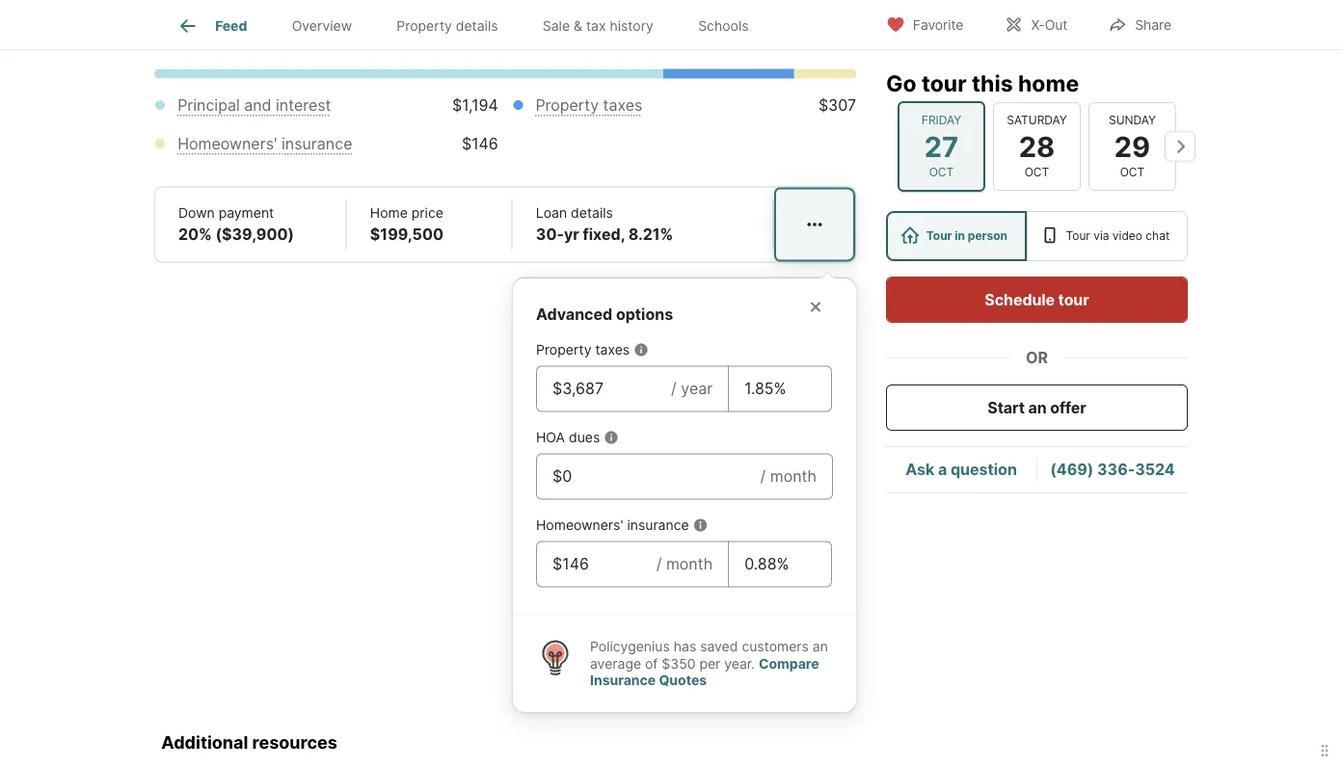 Task type: vqa. For each thing, say whether or not it's contained in the screenshot.
middle month
yes



Task type: describe. For each thing, give the bounding box(es) containing it.
an inside button
[[1028, 398, 1047, 417]]

loan
[[536, 205, 567, 221]]

homeowners' insurance inside tooltip
[[536, 517, 689, 534]]

sale & tax history
[[543, 18, 654, 34]]

video
[[1113, 229, 1143, 243]]

(469)
[[1050, 460, 1094, 479]]

30-
[[536, 225, 564, 244]]

reset button
[[410, 7, 454, 41]]

offer
[[1050, 398, 1086, 417]]

details for loan details 30-yr fixed, 8.21%
[[571, 205, 613, 221]]

additional
[[161, 732, 248, 753]]

0 horizontal spatial insurance
[[282, 135, 352, 153]]

saturday 28 oct
[[1007, 113, 1067, 179]]

share
[[1135, 17, 1172, 33]]

and
[[244, 96, 271, 115]]

policygenius
[[590, 639, 670, 655]]

schools tab
[[676, 3, 771, 49]]

sale
[[543, 18, 570, 34]]

down
[[178, 205, 215, 221]]

a
[[938, 460, 947, 479]]

this
[[972, 69, 1013, 96]]

$146
[[462, 135, 498, 153]]

down payment 20% ($39,900)
[[178, 205, 294, 244]]

home price $199,500
[[370, 205, 443, 244]]

tour for tour via video chat
[[1066, 229, 1090, 243]]

property taxes link
[[536, 96, 643, 115]]

advanced options
[[536, 305, 673, 324]]

tour for schedule
[[1058, 290, 1089, 309]]

0 vertical spatial month
[[292, 7, 371, 38]]

0 horizontal spatial per
[[245, 7, 286, 38]]

insurance inside tooltip
[[627, 517, 689, 534]]

sunday 29 oct
[[1109, 113, 1156, 179]]

person
[[968, 229, 1008, 243]]

feed
[[215, 18, 247, 34]]

principal
[[178, 96, 240, 115]]

property for property taxes link
[[536, 96, 599, 115]]

go
[[886, 69, 917, 96]]

compare insurance quotes
[[590, 656, 819, 689]]

property for property details "tab"
[[397, 18, 452, 34]]

(469) 336-3524
[[1050, 460, 1175, 479]]

favorite button
[[870, 4, 980, 44]]

history
[[610, 18, 654, 34]]

price
[[412, 205, 443, 221]]

reset
[[411, 14, 453, 33]]

advanced
[[536, 305, 612, 324]]

oct for 27
[[929, 165, 954, 179]]

overview
[[292, 18, 352, 34]]

tour via video chat option
[[1027, 211, 1188, 261]]

saved
[[700, 639, 738, 655]]

start
[[988, 398, 1025, 417]]

question
[[951, 460, 1017, 479]]

get pre-approved button
[[656, 0, 857, 46]]

$1,194
[[452, 96, 498, 115]]

schools
[[698, 18, 749, 34]]

via
[[1094, 229, 1109, 243]]

$350
[[662, 656, 696, 672]]

0 vertical spatial property taxes
[[536, 96, 643, 115]]

principal and interest
[[178, 96, 331, 115]]

/ for homeowners' insurance
[[656, 555, 662, 574]]

/ for property taxes
[[671, 380, 677, 398]]

20%
[[178, 225, 212, 244]]

average
[[590, 656, 641, 672]]

property inside tooltip
[[536, 342, 592, 358]]

interest
[[276, 96, 331, 115]]

tour for tour in person
[[926, 229, 952, 243]]

homeowners' inside tooltip
[[536, 517, 623, 534]]

28
[[1019, 129, 1055, 163]]

sale & tax history tab
[[520, 3, 676, 49]]

list box containing tour in person
[[886, 211, 1188, 261]]

tooltip containing advanced options
[[513, 263, 1215, 713]]

loan details 30-yr fixed, 8.21%
[[536, 205, 673, 244]]

year
[[681, 380, 713, 398]]

($39,900)
[[216, 225, 294, 244]]

oct for 28
[[1025, 165, 1049, 179]]

details for property details
[[456, 18, 498, 34]]

tour in person
[[926, 229, 1008, 243]]

start an offer
[[988, 398, 1086, 417]]

share button
[[1092, 4, 1188, 44]]

approved
[[752, 13, 822, 32]]

in
[[955, 229, 965, 243]]

additional resources
[[161, 732, 337, 753]]

start an offer button
[[886, 385, 1188, 431]]

ask a question
[[906, 460, 1017, 479]]

x-out button
[[988, 4, 1084, 44]]

/ month for hoa dues
[[760, 467, 817, 486]]

$199,500
[[370, 225, 443, 244]]

0 vertical spatial homeowners'
[[178, 135, 277, 153]]

lightbulb icon element
[[536, 639, 590, 690]]

x-
[[1031, 17, 1045, 33]]



Task type: locate. For each thing, give the bounding box(es) containing it.
/ year
[[671, 380, 713, 398]]

2 vertical spatial month
[[666, 555, 713, 574]]

saturday
[[1007, 113, 1067, 127]]

pre-
[[720, 13, 752, 32]]

None text field
[[553, 378, 656, 401], [745, 378, 816, 401], [553, 553, 641, 576], [745, 553, 816, 576], [553, 378, 656, 401], [745, 378, 816, 401], [553, 553, 641, 576], [745, 553, 816, 576]]

fixed,
[[583, 225, 625, 244]]

favorite
[[913, 17, 964, 33]]

property taxes down sale & tax history tab
[[536, 96, 643, 115]]

0 horizontal spatial tour
[[926, 229, 952, 243]]

1 horizontal spatial tour
[[1066, 229, 1090, 243]]

tour right schedule
[[1058, 290, 1089, 309]]

get
[[690, 13, 717, 32]]

an
[[1028, 398, 1047, 417], [813, 639, 828, 655]]

1 vertical spatial tour
[[1058, 290, 1089, 309]]

per inside policygenius has saved customers an average of $350 per year.
[[699, 656, 721, 672]]

an left the offer
[[1028, 398, 1047, 417]]

month for hoa dues
[[770, 467, 817, 486]]

0 horizontal spatial homeowners' insurance
[[178, 135, 352, 153]]

1 horizontal spatial per
[[699, 656, 721, 672]]

quotes
[[659, 673, 707, 689]]

homeowners' down principal
[[178, 135, 277, 153]]

home
[[1018, 69, 1079, 96]]

options
[[616, 305, 673, 324]]

0 horizontal spatial tour
[[922, 69, 967, 96]]

get pre-approved
[[690, 13, 822, 32]]

1 vertical spatial homeowners'
[[536, 517, 623, 534]]

compare insurance quotes link
[[590, 656, 819, 689]]

tour
[[922, 69, 967, 96], [1058, 290, 1089, 309]]

0 vertical spatial tour
[[922, 69, 967, 96]]

1 vertical spatial homeowners' insurance
[[536, 517, 689, 534]]

ask
[[906, 460, 935, 479]]

0 vertical spatial details
[[456, 18, 498, 34]]

oct for 29
[[1120, 165, 1145, 179]]

go tour this home
[[886, 69, 1079, 96]]

an up compare
[[813, 639, 828, 655]]

tour inside the schedule tour button
[[1058, 290, 1089, 309]]

3524
[[1135, 460, 1175, 479]]

x-out
[[1031, 17, 1068, 33]]

2 horizontal spatial oct
[[1120, 165, 1145, 179]]

1 horizontal spatial oct
[[1025, 165, 1049, 179]]

1 horizontal spatial details
[[571, 205, 613, 221]]

friday 27 oct
[[922, 113, 961, 179]]

details
[[456, 18, 498, 34], [571, 205, 613, 221]]

tooltip
[[513, 263, 1215, 713]]

homeowners' insurance link
[[178, 135, 352, 153]]

1 horizontal spatial an
[[1028, 398, 1047, 417]]

0 vertical spatial / month
[[760, 467, 817, 486]]

home
[[370, 205, 408, 221]]

0 horizontal spatial an
[[813, 639, 828, 655]]

schedule tour button
[[886, 277, 1188, 323]]

compare
[[759, 656, 819, 672]]

sunday
[[1109, 113, 1156, 127]]

2 vertical spatial /
[[656, 555, 662, 574]]

oct down 28
[[1025, 165, 1049, 179]]

tour left 'via'
[[1066, 229, 1090, 243]]

1 horizontal spatial / month
[[760, 467, 817, 486]]

1 vertical spatial details
[[571, 205, 613, 221]]

0 horizontal spatial / month
[[656, 555, 713, 574]]

/
[[671, 380, 677, 398], [760, 467, 766, 486], [656, 555, 662, 574]]

details right reset popup button
[[456, 18, 498, 34]]

1 vertical spatial insurance
[[627, 517, 689, 534]]

1 vertical spatial an
[[813, 639, 828, 655]]

1 vertical spatial property
[[536, 96, 599, 115]]

per left overview
[[245, 7, 286, 38]]

0 horizontal spatial month
[[292, 7, 371, 38]]

None text field
[[553, 465, 745, 489]]

1 vertical spatial taxes
[[595, 342, 630, 358]]

details inside "tab"
[[456, 18, 498, 34]]

1 vertical spatial property taxes
[[536, 342, 630, 358]]

lightbulb icon image
[[536, 639, 575, 678]]

0 horizontal spatial oct
[[929, 165, 954, 179]]

oct down 27
[[929, 165, 954, 179]]

0 horizontal spatial /
[[656, 555, 662, 574]]

next image
[[1165, 131, 1196, 162]]

schedule tour
[[985, 290, 1089, 309]]

homeowners' insurance down and
[[178, 135, 352, 153]]

none text field inside tooltip
[[553, 465, 745, 489]]

1 vertical spatial / month
[[656, 555, 713, 574]]

tab list containing feed
[[154, 0, 787, 49]]

0 vertical spatial taxes
[[603, 96, 643, 115]]

oct inside saturday 28 oct
[[1025, 165, 1049, 179]]

customers
[[742, 639, 809, 655]]

property taxes down advanced
[[536, 342, 630, 358]]

an inside policygenius has saved customers an average of $350 per year.
[[813, 639, 828, 655]]

property inside "tab"
[[397, 18, 452, 34]]

details up fixed,
[[571, 205, 613, 221]]

1 horizontal spatial insurance
[[627, 517, 689, 534]]

hoa dues
[[536, 430, 600, 446]]

feed link
[[177, 14, 247, 38]]

property taxes inside tooltip
[[536, 342, 630, 358]]

tour up friday
[[922, 69, 967, 96]]

0 horizontal spatial details
[[456, 18, 498, 34]]

$1,648
[[154, 7, 239, 38]]

1 oct from the left
[[929, 165, 954, 179]]

2 vertical spatial property
[[536, 342, 592, 358]]

has
[[674, 639, 696, 655]]

schedule
[[985, 290, 1055, 309]]

29
[[1114, 129, 1151, 163]]

0 vertical spatial /
[[671, 380, 677, 398]]

None button
[[898, 101, 985, 192], [993, 102, 1081, 191], [1089, 102, 1176, 191], [898, 101, 985, 192], [993, 102, 1081, 191], [1089, 102, 1176, 191]]

per down saved
[[699, 656, 721, 672]]

oct
[[929, 165, 954, 179], [1025, 165, 1049, 179], [1120, 165, 1145, 179]]

$307
[[819, 96, 856, 115]]

chat
[[1146, 229, 1170, 243]]

1 horizontal spatial /
[[671, 380, 677, 398]]

principal and interest link
[[178, 96, 331, 115]]

3 oct from the left
[[1120, 165, 1145, 179]]

0 vertical spatial homeowners' insurance
[[178, 135, 352, 153]]

homeowners'
[[178, 135, 277, 153], [536, 517, 623, 534]]

0 vertical spatial insurance
[[282, 135, 352, 153]]

2 horizontal spatial month
[[770, 467, 817, 486]]

list box
[[886, 211, 1188, 261]]

dues
[[569, 430, 600, 446]]

oct inside sunday 29 oct
[[1120, 165, 1145, 179]]

policygenius has saved customers an average of $350 per year.
[[590, 639, 828, 672]]

2 oct from the left
[[1025, 165, 1049, 179]]

27
[[924, 129, 959, 163]]

2 tour from the left
[[1066, 229, 1090, 243]]

year.
[[724, 656, 755, 672]]

homeowners' insurance down dues
[[536, 517, 689, 534]]

tour via video chat
[[1066, 229, 1170, 243]]

1 horizontal spatial homeowners' insurance
[[536, 517, 689, 534]]

property details
[[397, 18, 498, 34]]

0 vertical spatial per
[[245, 7, 286, 38]]

insurance
[[590, 673, 656, 689]]

oct down 29 at right
[[1120, 165, 1145, 179]]

tax
[[586, 18, 606, 34]]

of
[[645, 656, 658, 672]]

8.21%
[[628, 225, 673, 244]]

1 vertical spatial per
[[699, 656, 721, 672]]

1 horizontal spatial month
[[666, 555, 713, 574]]

details inside loan details 30-yr fixed, 8.21%
[[571, 205, 613, 221]]

out
[[1045, 17, 1068, 33]]

1 horizontal spatial homeowners'
[[536, 517, 623, 534]]

payment
[[219, 205, 274, 221]]

or
[[1026, 348, 1048, 367]]

oct inside the friday 27 oct
[[929, 165, 954, 179]]

tour in person option
[[886, 211, 1027, 261]]

1 tour from the left
[[926, 229, 952, 243]]

property
[[397, 18, 452, 34], [536, 96, 599, 115], [536, 342, 592, 358]]

tab list
[[154, 0, 787, 49]]

taxes
[[603, 96, 643, 115], [595, 342, 630, 358]]

overview tab
[[270, 3, 374, 49]]

property details tab
[[374, 3, 520, 49]]

homeowners' insurance
[[178, 135, 352, 153], [536, 517, 689, 534]]

tour left in
[[926, 229, 952, 243]]

per
[[245, 7, 286, 38], [699, 656, 721, 672]]

/ month for homeowners' insurance
[[656, 555, 713, 574]]

1 vertical spatial month
[[770, 467, 817, 486]]

month
[[292, 7, 371, 38], [770, 467, 817, 486], [666, 555, 713, 574]]

tour for go
[[922, 69, 967, 96]]

1 vertical spatial /
[[760, 467, 766, 486]]

336-
[[1097, 460, 1135, 479]]

yr
[[564, 225, 579, 244]]

/ for hoa dues
[[760, 467, 766, 486]]

month for homeowners' insurance
[[666, 555, 713, 574]]

/ month
[[760, 467, 817, 486], [656, 555, 713, 574]]

taxes down advanced options
[[595, 342, 630, 358]]

1 horizontal spatial tour
[[1058, 290, 1089, 309]]

taxes inside tooltip
[[595, 342, 630, 358]]

0 vertical spatial property
[[397, 18, 452, 34]]

&
[[574, 18, 582, 34]]

hoa
[[536, 430, 565, 446]]

(469) 336-3524 link
[[1050, 460, 1175, 479]]

homeowners' down dues
[[536, 517, 623, 534]]

resources
[[252, 732, 337, 753]]

0 vertical spatial an
[[1028, 398, 1047, 417]]

0 horizontal spatial homeowners'
[[178, 135, 277, 153]]

taxes down history
[[603, 96, 643, 115]]

2 horizontal spatial /
[[760, 467, 766, 486]]



